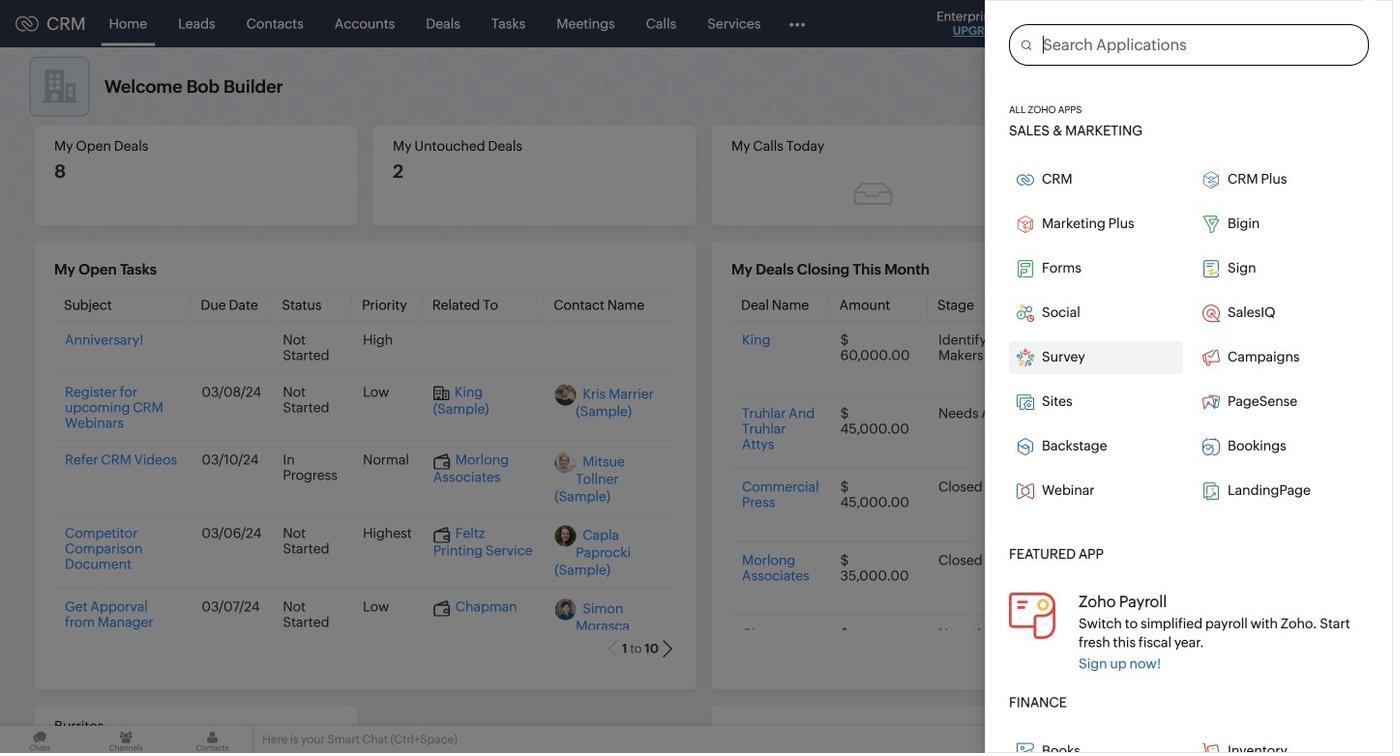 Task type: describe. For each thing, give the bounding box(es) containing it.
search image
[[1112, 15, 1129, 32]]

search element
[[1100, 0, 1140, 47]]

calendar image
[[1189, 16, 1205, 31]]

Search Applications text field
[[1032, 25, 1369, 65]]

chats image
[[0, 727, 80, 754]]

profile element
[[1295, 0, 1349, 47]]

profile image
[[1307, 8, 1338, 39]]



Task type: locate. For each thing, give the bounding box(es) containing it.
signals element
[[1140, 0, 1177, 47]]

logo image
[[15, 16, 39, 31]]

contacts image
[[173, 727, 252, 754]]

channels image
[[86, 727, 166, 754]]

zoho payroll image
[[1009, 593, 1056, 640]]

signals image
[[1152, 15, 1165, 32]]



Task type: vqa. For each thing, say whether or not it's contained in the screenshot.
Chats image
yes



